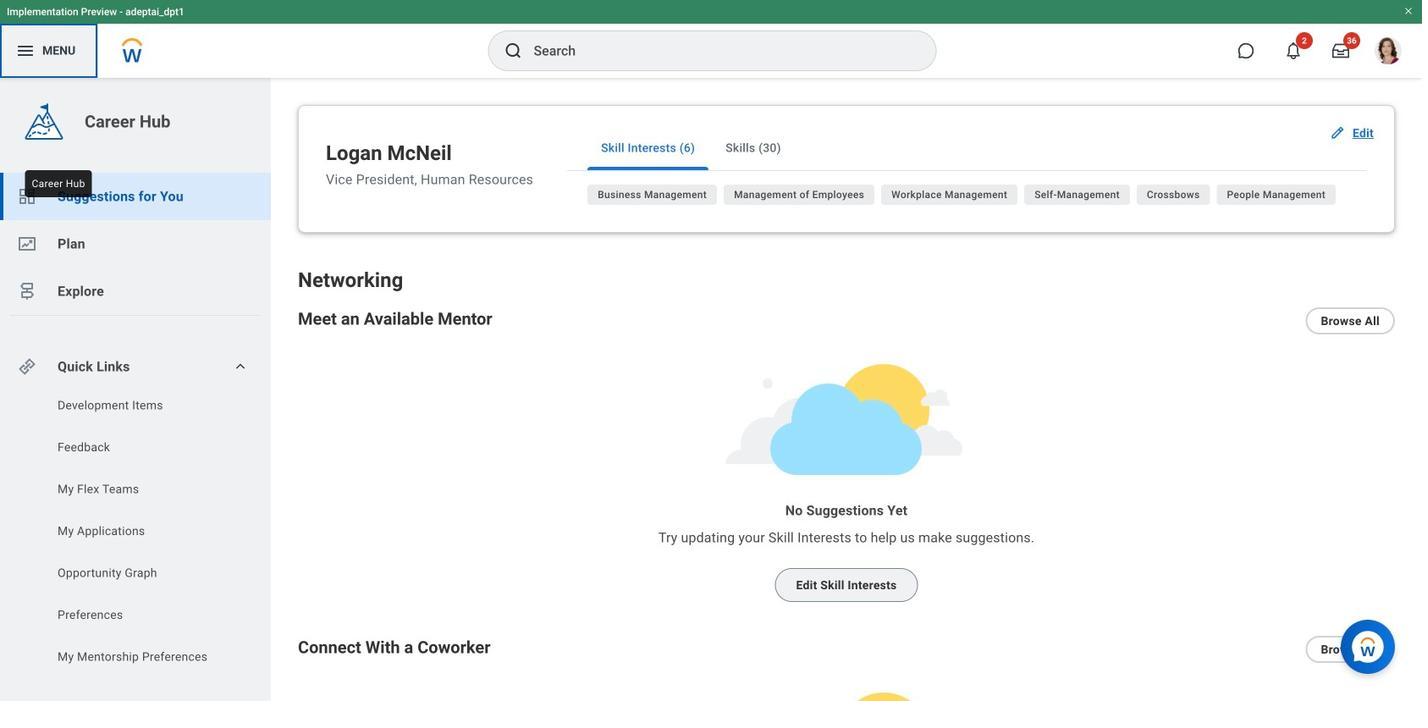 Task type: describe. For each thing, give the bounding box(es) containing it.
chevron up small image
[[232, 358, 249, 375]]

timeline milestone image
[[17, 281, 37, 302]]

notifications large image
[[1286, 42, 1303, 59]]

search image
[[504, 41, 524, 61]]

Search Workday  search field
[[534, 32, 902, 69]]

profile logan mcneil image
[[1376, 37, 1403, 68]]



Task type: locate. For each thing, give the bounding box(es) containing it.
justify image
[[15, 41, 36, 61]]

dashboard image
[[17, 186, 37, 207]]

banner
[[0, 0, 1423, 78]]

edit image
[[1330, 125, 1347, 141]]

quick links element
[[17, 350, 257, 384]]

tab list
[[568, 126, 1368, 171]]

onboarding home image
[[17, 234, 37, 254]]

close environment banner image
[[1404, 6, 1414, 16]]

link image
[[17, 357, 37, 377]]

inbox large image
[[1333, 42, 1350, 59]]

list
[[0, 173, 271, 315], [588, 185, 1368, 212], [0, 397, 271, 670]]



Task type: vqa. For each thing, say whether or not it's contained in the screenshot.
link IMAGE
yes



